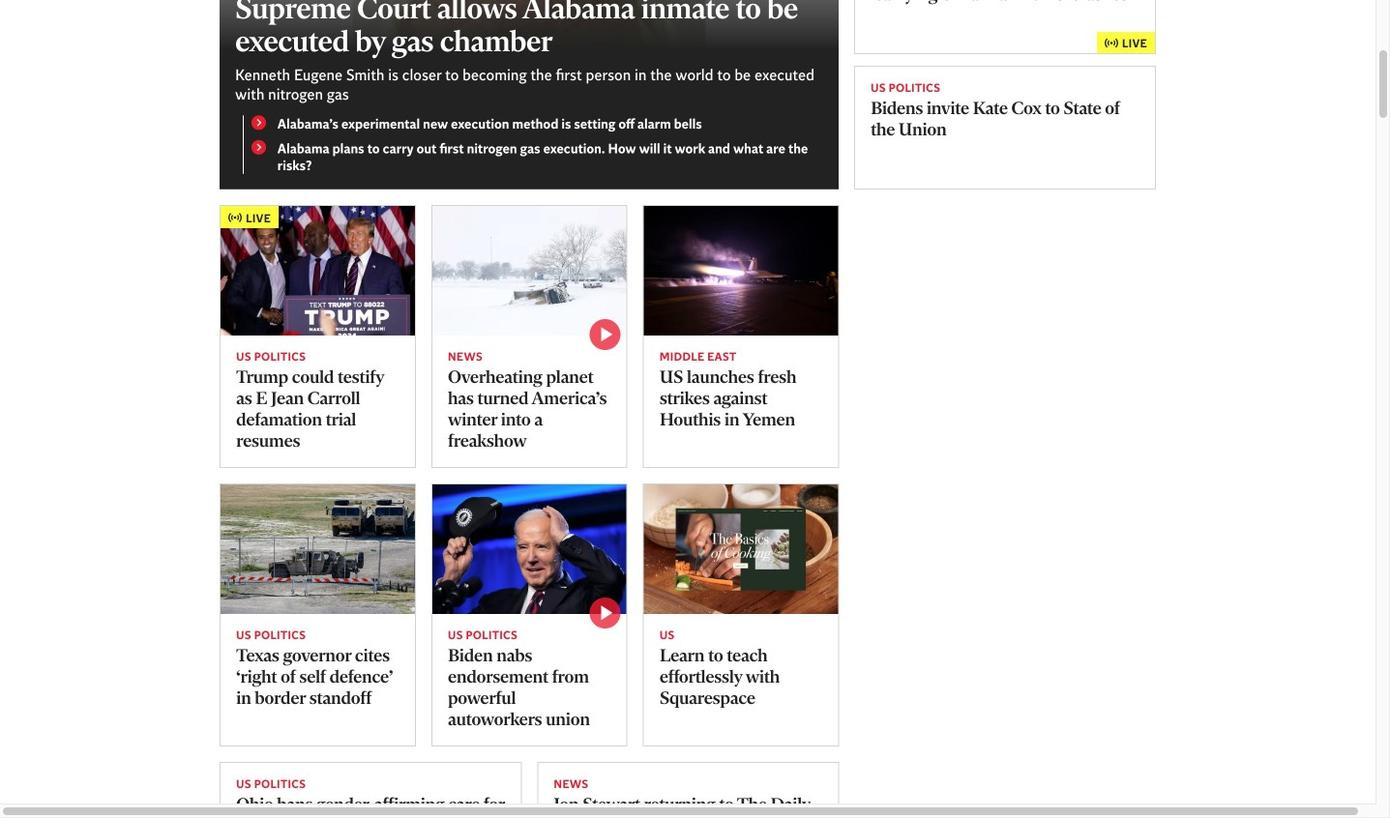 Task type: describe. For each thing, give the bounding box(es) containing it.
<p>joe biden speaks during the united auto workers' convention </p> image
[[432, 485, 627, 614]]

republican presidential candidate former president donald trump as sen. tim scott, r-s.c., and vivek ramaswamy watch at a primary election night party in nashua, n.h., tuesday, jan. 23, 2024 image
[[221, 206, 415, 336]]

read more about sqaurespace cooking.png image
[[644, 485, 839, 614]]



Task type: vqa. For each thing, say whether or not it's contained in the screenshot.
Republican presidential candidate, former U.S. President Donald Trump visits a polling site at Londonderry High School on primary day, on January 23, 2024 in Londonderry, New Hampshire Image
no



Task type: locate. For each thing, give the bounding box(es) containing it.
<p> a semi-truck is seen toppled over on the side of a road during a snowstorm on 9th january, 2024 in des moines, iowa</p> image
[[432, 206, 627, 336]]

a handout photo made available by the us navy shows an aircraft launching from uss dwight d. eisenhower (cvn 69) during flight operations in response to increased houthi activities in the red sea, 22 january 2024 (issued 23 january 2024). the united states central command (centcom) stated that on the night between 22 and 23 january us forces along with uk armed forces, and with the support from australia, bahrain, canada, and the netherlands, conducted air strikes on eight houthi targets in houthi-controlled areas of yemen as part of ongoing international efforts to respond to increased houthi activities destabilizing the region image
[[644, 206, 839, 336]]

<p>death penalty alabama nitrogen</p> image
[[220, 0, 839, 51]]

<p>a texas department of public safety officer guards an entrance to shelby park, thursday, jan. 11, 2024, in eagle pass, texas</p> image
[[221, 485, 415, 614]]



